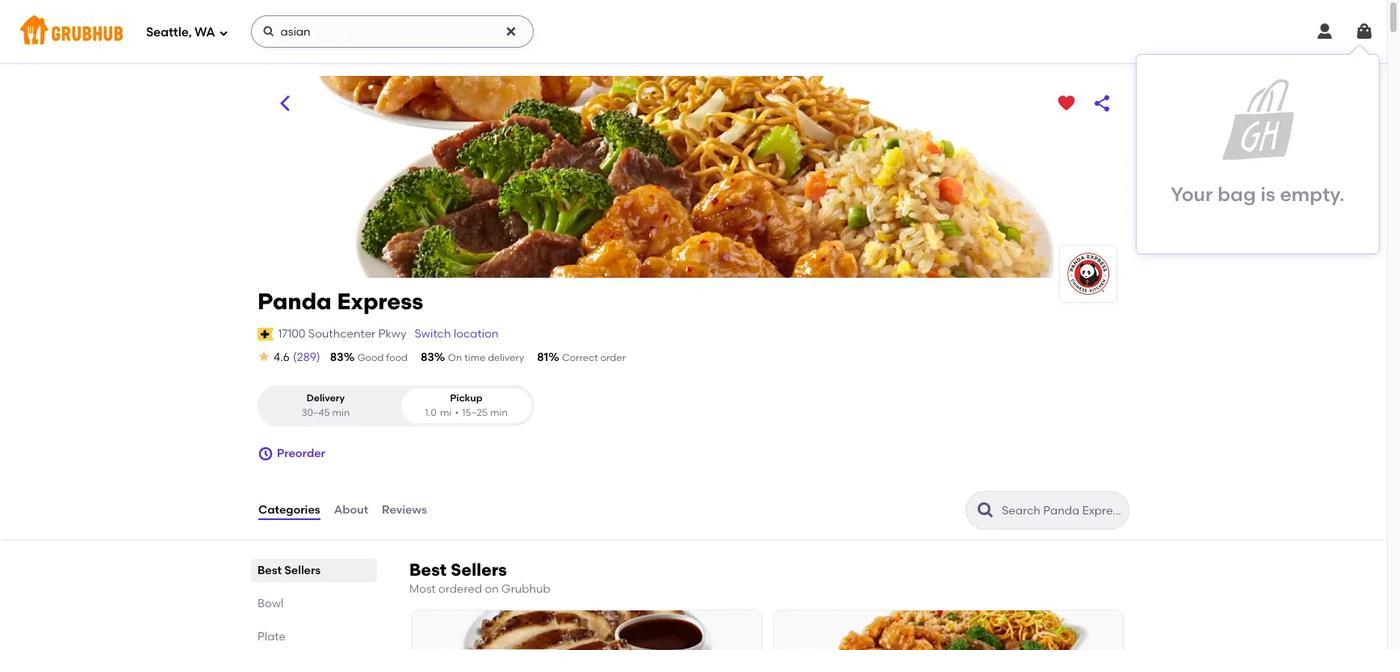 Task type: describe. For each thing, give the bounding box(es) containing it.
17100 southcenter pkwy
[[278, 327, 407, 341]]

svg image inside preorder button
[[258, 446, 274, 462]]

most
[[410, 582, 436, 596]]

your bag is empty. tooltip
[[1137, 45, 1380, 253]]

saved restaurant button
[[1053, 89, 1082, 118]]

search icon image
[[977, 501, 996, 520]]

categories button
[[258, 481, 321, 540]]

Search for food, convenience, alcohol... search field
[[251, 15, 534, 48]]

17100 southcenter pkwy button
[[277, 325, 408, 343]]

main navigation navigation
[[0, 0, 1388, 63]]

best for best sellers most ordered on grubhub
[[410, 560, 447, 580]]

grubhub
[[502, 582, 551, 596]]

wa
[[195, 25, 215, 39]]

bowl tab
[[258, 595, 371, 612]]

4.6
[[274, 351, 290, 364]]

on
[[485, 582, 499, 596]]

order
[[601, 352, 626, 363]]

15–25
[[462, 407, 488, 418]]

sellers for best sellers most ordered on grubhub
[[451, 560, 507, 580]]

time
[[465, 352, 486, 363]]

empty.
[[1281, 183, 1345, 206]]

mi
[[440, 407, 452, 418]]

best sellers
[[258, 564, 321, 578]]

delivery
[[307, 393, 345, 404]]

reviews button
[[381, 481, 428, 540]]

subscription pass image
[[258, 328, 274, 341]]

(289)
[[293, 351, 321, 364]]

min inside pickup 1.0 mi • 15–25 min
[[490, 407, 508, 418]]

your bag is empty.
[[1172, 183, 1345, 206]]

pkwy
[[379, 327, 407, 341]]

plate tab
[[258, 628, 371, 645]]

panda express
[[258, 288, 424, 315]]

seattle, wa
[[146, 25, 215, 39]]

pickup 1.0 mi • 15–25 min
[[425, 393, 508, 418]]

17100
[[278, 327, 306, 341]]

option group containing delivery 30–45 min
[[258, 386, 535, 427]]

switch location button
[[414, 325, 500, 343]]

panda express logo image
[[1061, 246, 1117, 302]]

reviews
[[382, 503, 427, 517]]

plate
[[258, 630, 286, 644]]

delivery
[[488, 352, 524, 363]]



Task type: vqa. For each thing, say whether or not it's contained in the screenshot.
'Most recent'
no



Task type: locate. For each thing, give the bounding box(es) containing it.
1 horizontal spatial svg image
[[262, 25, 275, 38]]

sellers inside tab
[[285, 564, 321, 578]]

sellers up bowl tab
[[285, 564, 321, 578]]

pickup
[[450, 393, 483, 404]]

seattle,
[[146, 25, 192, 39]]

1 horizontal spatial sellers
[[451, 560, 507, 580]]

saved restaurant image
[[1057, 94, 1077, 113]]

1 83 from the left
[[330, 351, 344, 364]]

good food
[[358, 352, 408, 363]]

sellers up 'on' at the bottom of the page
[[451, 560, 507, 580]]

83
[[330, 351, 344, 364], [421, 351, 434, 364]]

share icon image
[[1093, 94, 1112, 113]]

1 horizontal spatial best
[[410, 560, 447, 580]]

on time delivery
[[448, 352, 524, 363]]

caret left icon image
[[275, 94, 295, 113]]

food
[[386, 352, 408, 363]]

best
[[410, 560, 447, 580], [258, 564, 282, 578]]

83 down 17100 southcenter pkwy button
[[330, 351, 344, 364]]

correct
[[562, 352, 598, 363]]

express
[[337, 288, 424, 315]]

best up bowl
[[258, 564, 282, 578]]

good
[[358, 352, 384, 363]]

2 83 from the left
[[421, 351, 434, 364]]

southcenter
[[308, 327, 376, 341]]

83 for good food
[[330, 351, 344, 364]]

svg image
[[1316, 22, 1335, 41], [1355, 22, 1375, 41], [258, 350, 271, 363], [258, 446, 274, 462]]

0 horizontal spatial svg image
[[219, 28, 228, 38]]

0 horizontal spatial sellers
[[285, 564, 321, 578]]

0 horizontal spatial min
[[332, 407, 350, 418]]

Search Panda Express search field
[[1001, 503, 1124, 519]]

sellers for best sellers
[[285, 564, 321, 578]]

83 down switch
[[421, 351, 434, 364]]

on
[[448, 352, 462, 363]]

svg image
[[262, 25, 275, 38], [504, 25, 517, 38], [219, 28, 228, 38]]

0 horizontal spatial best
[[258, 564, 282, 578]]

•
[[455, 407, 459, 418]]

preorder
[[277, 447, 325, 460]]

1 min from the left
[[332, 407, 350, 418]]

sellers
[[451, 560, 507, 580], [285, 564, 321, 578]]

30–45
[[302, 407, 330, 418]]

min
[[332, 407, 350, 418], [490, 407, 508, 418]]

categories
[[258, 503, 320, 517]]

bag
[[1218, 183, 1257, 206]]

2 horizontal spatial svg image
[[504, 25, 517, 38]]

preorder button
[[258, 439, 325, 469]]

is
[[1261, 183, 1276, 206]]

0 horizontal spatial 83
[[330, 351, 344, 364]]

ordered
[[439, 582, 482, 596]]

1.0
[[425, 407, 437, 418]]

81
[[537, 351, 549, 364]]

best for best sellers
[[258, 564, 282, 578]]

83 for on time delivery
[[421, 351, 434, 364]]

min right 15–25
[[490, 407, 508, 418]]

option group
[[258, 386, 535, 427]]

1 horizontal spatial min
[[490, 407, 508, 418]]

best up most
[[410, 560, 447, 580]]

correct order
[[562, 352, 626, 363]]

bowl
[[258, 597, 284, 611]]

delivery 30–45 min
[[302, 393, 350, 418]]

switch location
[[415, 327, 499, 341]]

about button
[[333, 481, 369, 540]]

min down delivery
[[332, 407, 350, 418]]

best sellers tab
[[258, 562, 371, 579]]

best sellers most ordered on grubhub
[[410, 560, 551, 596]]

your
[[1172, 183, 1214, 206]]

best inside tab
[[258, 564, 282, 578]]

min inside delivery 30–45 min
[[332, 407, 350, 418]]

1 horizontal spatial 83
[[421, 351, 434, 364]]

switch
[[415, 327, 451, 341]]

best inside best sellers most ordered on grubhub
[[410, 560, 447, 580]]

2 min from the left
[[490, 407, 508, 418]]

about
[[334, 503, 368, 517]]

panda
[[258, 288, 332, 315]]

location
[[454, 327, 499, 341]]

sellers inside best sellers most ordered on grubhub
[[451, 560, 507, 580]]



